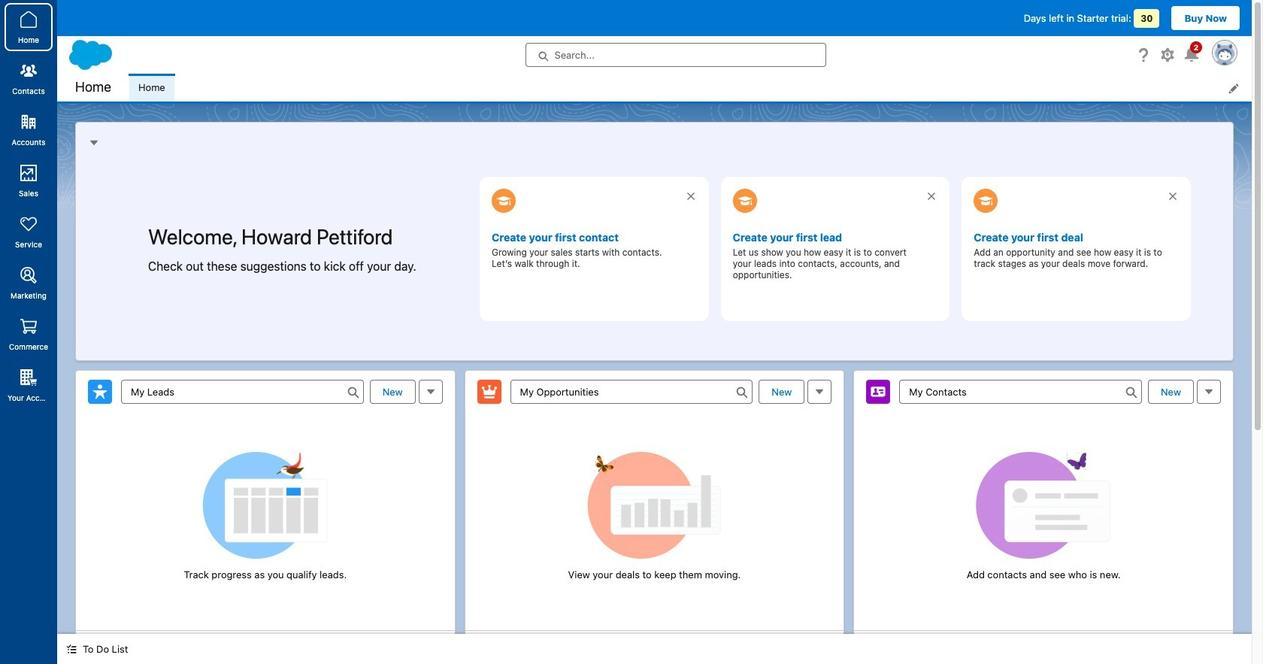 Task type: describe. For each thing, give the bounding box(es) containing it.
text default image
[[66, 644, 77, 655]]



Task type: vqa. For each thing, say whether or not it's contained in the screenshot.
Select an Option text field
yes



Task type: locate. For each thing, give the bounding box(es) containing it.
0 horizontal spatial select an option text field
[[121, 380, 364, 404]]

list
[[129, 74, 1253, 102]]

2 horizontal spatial select an option text field
[[900, 380, 1143, 404]]

1 horizontal spatial select an option text field
[[511, 380, 753, 404]]

1 select an option text field from the left
[[121, 380, 364, 404]]

2 select an option text field from the left
[[511, 380, 753, 404]]

Select an Option text field
[[121, 380, 364, 404], [511, 380, 753, 404], [900, 380, 1143, 404]]

3 select an option text field from the left
[[900, 380, 1143, 404]]



